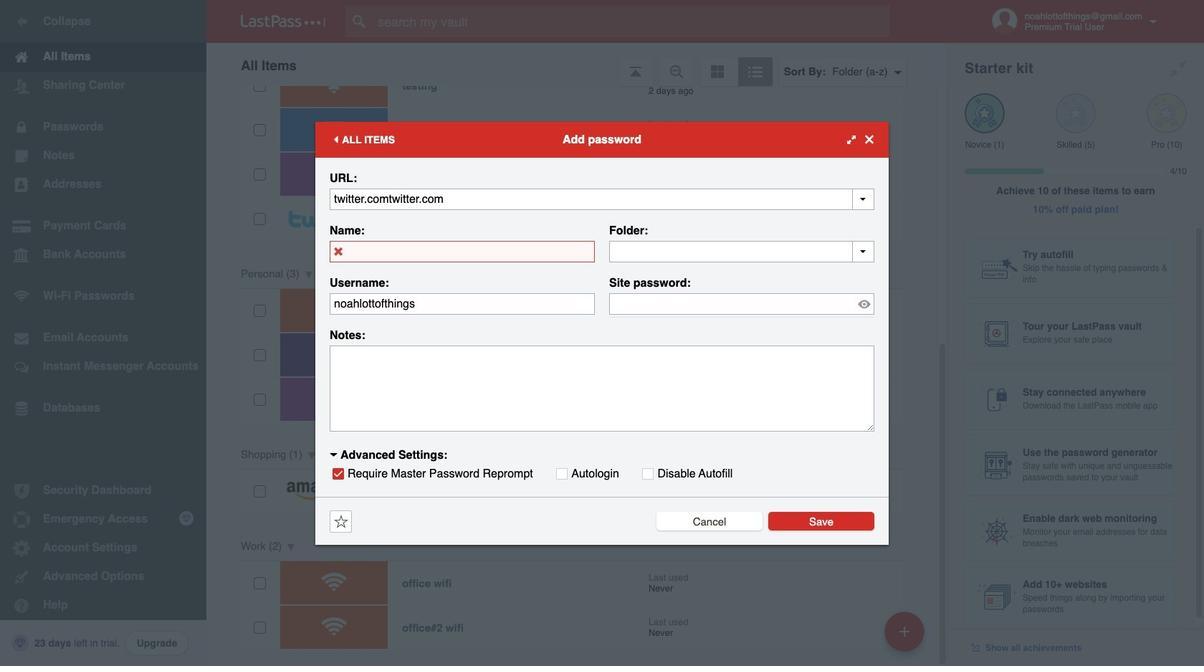 Task type: locate. For each thing, give the bounding box(es) containing it.
dialog
[[316, 122, 889, 545]]

Search search field
[[346, 6, 919, 37]]

None text field
[[330, 241, 595, 262], [610, 241, 875, 262], [330, 345, 875, 431], [330, 241, 595, 262], [610, 241, 875, 262], [330, 345, 875, 431]]

None text field
[[330, 188, 875, 210], [330, 293, 595, 314], [330, 188, 875, 210], [330, 293, 595, 314]]

new item navigation
[[880, 607, 934, 666]]

None password field
[[610, 293, 875, 314]]



Task type: describe. For each thing, give the bounding box(es) containing it.
search my vault text field
[[346, 6, 919, 37]]

main navigation navigation
[[0, 0, 207, 666]]

lastpass image
[[241, 15, 326, 28]]

vault options navigation
[[207, 43, 948, 86]]

new item image
[[900, 626, 910, 636]]



